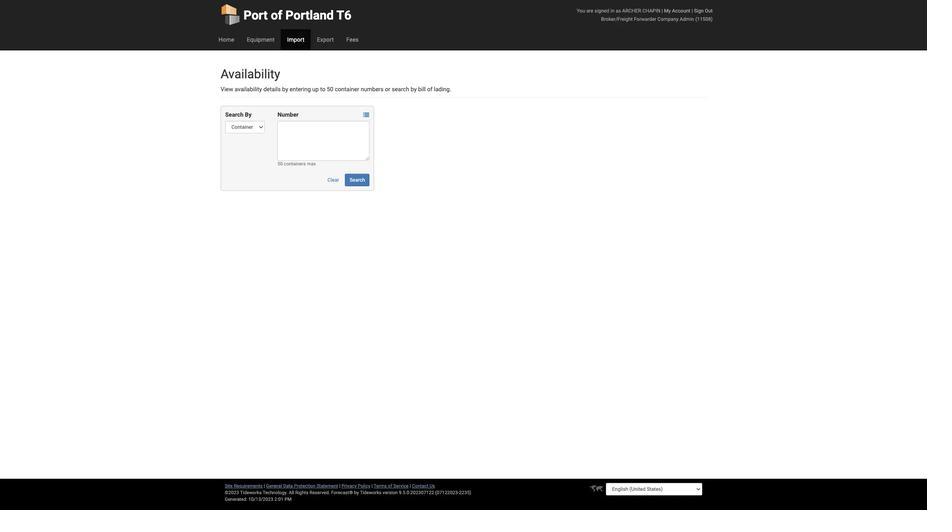 Task type: describe. For each thing, give the bounding box(es) containing it.
contact us link
[[412, 484, 435, 489]]

archer
[[622, 8, 641, 14]]

fees
[[346, 36, 359, 43]]

home button
[[212, 29, 241, 50]]

| left general
[[264, 484, 265, 489]]

export button
[[311, 29, 340, 50]]

sign out link
[[694, 8, 713, 14]]

equipment
[[247, 36, 275, 43]]

| up the 9.5.0.202307122
[[410, 484, 411, 489]]

tideworks
[[360, 491, 382, 496]]

import button
[[281, 29, 311, 50]]

by inside site requirements | general data protection statement | privacy policy | terms of service | contact us ©2023 tideworks technology. all rights reserved. forecast® by tideworks version 9.5.0.202307122 (07122023-2235) generated: 10/13/2023 2:01 pm
[[354, 491, 359, 496]]

50 containers max
[[278, 161, 316, 167]]

up
[[312, 86, 319, 93]]

(07122023-
[[435, 491, 459, 496]]

| up forecast®
[[339, 484, 341, 489]]

broker/freight
[[601, 16, 633, 22]]

10/13/2023
[[249, 497, 273, 503]]

1 vertical spatial of
[[427, 86, 433, 93]]

contact
[[412, 484, 429, 489]]

search by
[[225, 111, 252, 118]]

show list image
[[363, 112, 369, 118]]

admin
[[680, 16, 694, 22]]

all
[[289, 491, 294, 496]]

are
[[587, 8, 594, 14]]

out
[[705, 8, 713, 14]]

2:01
[[275, 497, 284, 503]]

| left the my
[[662, 8, 663, 14]]

availability
[[221, 67, 280, 81]]

signed
[[595, 8, 610, 14]]

import
[[287, 36, 305, 43]]

port of portland t6
[[244, 8, 352, 23]]

details
[[263, 86, 281, 93]]

availability
[[235, 86, 262, 93]]

1 horizontal spatial 50
[[327, 86, 334, 93]]

pm
[[285, 497, 292, 503]]

sign
[[694, 8, 704, 14]]

view availability details by entering up to 50 container numbers or search by bill of lading.
[[221, 86, 451, 93]]

port of portland t6 link
[[221, 0, 352, 29]]

search for search
[[350, 177, 365, 183]]

t6
[[337, 8, 352, 23]]

containers
[[284, 161, 306, 167]]

site requirements link
[[225, 484, 263, 489]]

company
[[658, 16, 679, 22]]

technology.
[[263, 491, 288, 496]]

fees button
[[340, 29, 365, 50]]

| up tideworks
[[372, 484, 373, 489]]

forwarder
[[634, 16, 657, 22]]

terms
[[374, 484, 387, 489]]

portland
[[286, 8, 334, 23]]

requirements
[[234, 484, 263, 489]]

general data protection statement link
[[266, 484, 338, 489]]

chapin
[[643, 8, 661, 14]]

account
[[672, 8, 691, 14]]

bill
[[418, 86, 426, 93]]

rights
[[295, 491, 309, 496]]

policy
[[358, 484, 370, 489]]

(11508)
[[696, 16, 713, 22]]



Task type: locate. For each thing, give the bounding box(es) containing it.
50 left containers
[[278, 161, 283, 167]]

of right port
[[271, 8, 282, 23]]

as
[[616, 8, 621, 14]]

search left 'by'
[[225, 111, 244, 118]]

0 horizontal spatial search
[[225, 111, 244, 118]]

us
[[430, 484, 435, 489]]

protection
[[294, 484, 316, 489]]

clear button
[[323, 174, 344, 186]]

numbers
[[361, 86, 384, 93]]

in
[[611, 8, 615, 14]]

container
[[335, 86, 359, 93]]

0 vertical spatial search
[[225, 111, 244, 118]]

Number text field
[[278, 121, 370, 161]]

statement
[[317, 484, 338, 489]]

equipment button
[[241, 29, 281, 50]]

of right the bill
[[427, 86, 433, 93]]

0 vertical spatial of
[[271, 8, 282, 23]]

9.5.0.202307122
[[399, 491, 434, 496]]

of inside site requirements | general data protection statement | privacy policy | terms of service | contact us ©2023 tideworks technology. all rights reserved. forecast® by tideworks version 9.5.0.202307122 (07122023-2235) generated: 10/13/2023 2:01 pm
[[388, 484, 392, 489]]

number
[[278, 111, 299, 118]]

general
[[266, 484, 282, 489]]

privacy policy link
[[342, 484, 370, 489]]

reserved.
[[310, 491, 330, 496]]

clear
[[328, 177, 339, 183]]

forecast®
[[331, 491, 353, 496]]

1 horizontal spatial of
[[388, 484, 392, 489]]

0 horizontal spatial by
[[282, 86, 288, 93]]

2235)
[[459, 491, 471, 496]]

0 horizontal spatial of
[[271, 8, 282, 23]]

of up version
[[388, 484, 392, 489]]

site
[[225, 484, 233, 489]]

©2023 tideworks
[[225, 491, 262, 496]]

|
[[662, 8, 663, 14], [692, 8, 693, 14], [264, 484, 265, 489], [339, 484, 341, 489], [372, 484, 373, 489], [410, 484, 411, 489]]

1 horizontal spatial by
[[354, 491, 359, 496]]

or
[[385, 86, 390, 93]]

search
[[392, 86, 409, 93]]

max
[[307, 161, 316, 167]]

home
[[219, 36, 234, 43]]

port
[[244, 8, 268, 23]]

you are signed in as archer chapin | my account | sign out broker/freight forwarder company admin (11508)
[[577, 8, 713, 22]]

data
[[283, 484, 293, 489]]

site requirements | general data protection statement | privacy policy | terms of service | contact us ©2023 tideworks technology. all rights reserved. forecast® by tideworks version 9.5.0.202307122 (07122023-2235) generated: 10/13/2023 2:01 pm
[[225, 484, 471, 503]]

0 horizontal spatial 50
[[278, 161, 283, 167]]

export
[[317, 36, 334, 43]]

0 vertical spatial 50
[[327, 86, 334, 93]]

by left the bill
[[411, 86, 417, 93]]

50
[[327, 86, 334, 93], [278, 161, 283, 167]]

search button
[[345, 174, 370, 186]]

by down privacy policy link
[[354, 491, 359, 496]]

my account link
[[664, 8, 691, 14]]

50 right to
[[327, 86, 334, 93]]

1 vertical spatial search
[[350, 177, 365, 183]]

service
[[394, 484, 409, 489]]

my
[[664, 8, 671, 14]]

to
[[320, 86, 326, 93]]

by
[[282, 86, 288, 93], [411, 86, 417, 93], [354, 491, 359, 496]]

2 horizontal spatial of
[[427, 86, 433, 93]]

1 vertical spatial 50
[[278, 161, 283, 167]]

terms of service link
[[374, 484, 409, 489]]

privacy
[[342, 484, 357, 489]]

2 horizontal spatial by
[[411, 86, 417, 93]]

you
[[577, 8, 585, 14]]

search right clear button
[[350, 177, 365, 183]]

search inside search button
[[350, 177, 365, 183]]

view
[[221, 86, 233, 93]]

by right details
[[282, 86, 288, 93]]

by
[[245, 111, 252, 118]]

lading.
[[434, 86, 451, 93]]

search
[[225, 111, 244, 118], [350, 177, 365, 183]]

generated:
[[225, 497, 247, 503]]

version
[[383, 491, 398, 496]]

of
[[271, 8, 282, 23], [427, 86, 433, 93], [388, 484, 392, 489]]

2 vertical spatial of
[[388, 484, 392, 489]]

| left the sign
[[692, 8, 693, 14]]

entering
[[290, 86, 311, 93]]

search for search by
[[225, 111, 244, 118]]

1 horizontal spatial search
[[350, 177, 365, 183]]



Task type: vqa. For each thing, say whether or not it's contained in the screenshot.
the bottom THE EQUIPMENT
no



